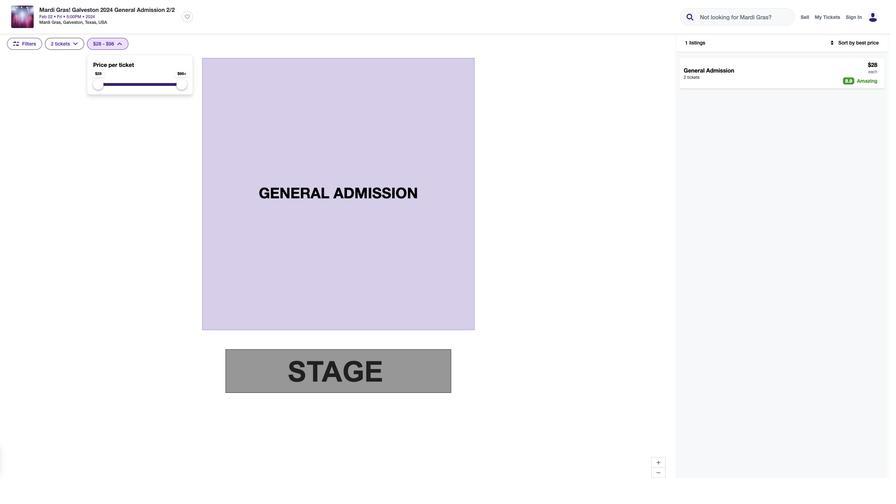 Task type: describe. For each thing, give the bounding box(es) containing it.
by
[[849, 40, 855, 46]]

0 horizontal spatial 2024
[[86, 14, 95, 19]]

tickets inside button
[[55, 41, 70, 47]]

1 listings
[[685, 40, 705, 46]]

sign in link
[[846, 14, 862, 20]]

1 vertical spatial $28
[[868, 61, 878, 68]]

$28 - $98 button
[[87, 38, 129, 50]]

best
[[856, 40, 866, 46]]

general admission 2 tickets
[[684, 67, 734, 80]]

2 • from the left
[[63, 14, 65, 19]]

galveston,
[[63, 20, 84, 25]]

sign in
[[846, 14, 862, 20]]

sell
[[801, 14, 809, 20]]

-
[[103, 41, 105, 47]]

1 • from the left
[[54, 14, 56, 19]]

general inside mardi gras! galveston 2024 general admission 2/2 feb 02 • fri • 5:00pm • 2024 mardi gras , galveston, texas, usa
[[114, 6, 135, 13]]

sort by best price
[[839, 40, 879, 46]]

mardi gras tickets image
[[11, 6, 34, 28]]

2 tickets
[[51, 41, 70, 47]]

sell link
[[801, 14, 809, 20]]

,
[[61, 20, 62, 25]]

mardi gras! galveston 2024 general admission 2/2 feb 02 • fri • 5:00pm • 2024 mardi gras , galveston, texas, usa
[[39, 6, 175, 25]]

tickets
[[823, 14, 840, 20]]

$98+
[[178, 71, 186, 76]]

zoom out button image
[[656, 471, 661, 476]]

2 tickets button
[[45, 38, 84, 50]]

2 inside general admission 2 tickets
[[684, 75, 686, 80]]

$98
[[106, 41, 114, 47]]

price per ticket
[[93, 61, 134, 68]]

amazing
[[857, 78, 878, 84]]

in
[[858, 14, 862, 20]]

sort
[[839, 40, 848, 46]]

ticket
[[119, 61, 134, 68]]

price
[[93, 61, 107, 68]]

admission inside general admission 2 tickets
[[706, 67, 734, 74]]



Task type: vqa. For each thing, say whether or not it's contained in the screenshot.
Sign In link
yes



Task type: locate. For each thing, give the bounding box(es) containing it.
$28 left -
[[93, 41, 101, 47]]

• down "galveston"
[[82, 14, 84, 19]]

each
[[868, 69, 878, 74]]

8.9
[[845, 78, 852, 84]]

1 horizontal spatial 2024
[[100, 6, 113, 13]]

galveston
[[72, 6, 99, 13]]

usa
[[99, 20, 107, 25]]

0 vertical spatial admission
[[137, 6, 165, 13]]

0 vertical spatial $28
[[93, 41, 101, 47]]

2/2
[[166, 6, 175, 13]]

my tickets link
[[815, 14, 840, 20]]

mardi up 02
[[39, 6, 55, 13]]

my tickets
[[815, 14, 840, 20]]

price
[[868, 40, 879, 46]]

2 mardi from the top
[[39, 20, 50, 25]]

1 vertical spatial 2
[[684, 75, 686, 80]]

2024
[[100, 6, 113, 13], [86, 14, 95, 19]]

per
[[109, 61, 117, 68]]

admission inside mardi gras! galveston 2024 general admission 2/2 feb 02 • fri • 5:00pm • 2024 mardi gras , galveston, texas, usa
[[137, 6, 165, 13]]

general
[[114, 6, 135, 13], [684, 67, 705, 74]]

• right 02
[[54, 14, 56, 19]]

3 • from the left
[[82, 14, 84, 19]]

1 vertical spatial general
[[684, 67, 705, 74]]

2 inside button
[[51, 41, 54, 47]]

1 vertical spatial 2024
[[86, 14, 95, 19]]

1 vertical spatial tickets
[[687, 75, 700, 80]]

general inside general admission 2 tickets
[[684, 67, 705, 74]]

gras!
[[56, 6, 70, 13]]

mardi gras! galveston 2024 general admission 2/2 link
[[39, 6, 175, 14]]

fri
[[57, 14, 62, 19]]

mardi
[[39, 6, 55, 13], [39, 20, 50, 25]]

• right the fri
[[63, 14, 65, 19]]

1 horizontal spatial general
[[684, 67, 705, 74]]

filters
[[22, 41, 36, 47]]

2 horizontal spatial •
[[82, 14, 84, 19]]

listings
[[689, 40, 705, 46]]

2 vertical spatial $28
[[95, 71, 102, 76]]

0 vertical spatial 2024
[[100, 6, 113, 13]]

2024 up texas,
[[86, 14, 95, 19]]

•
[[54, 14, 56, 19], [63, 14, 65, 19], [82, 14, 84, 19]]

1 horizontal spatial 2
[[684, 75, 686, 80]]

$28
[[93, 41, 101, 47], [868, 61, 878, 68], [95, 71, 102, 76]]

my
[[815, 14, 822, 20]]

0 vertical spatial general
[[114, 6, 135, 13]]

gras
[[52, 20, 61, 25]]

$28 up each
[[868, 61, 878, 68]]

texas,
[[85, 20, 97, 25]]

1 horizontal spatial admission
[[706, 67, 734, 74]]

tickets down ,
[[55, 41, 70, 47]]

$28 inside button
[[93, 41, 101, 47]]

0 horizontal spatial 2
[[51, 41, 54, 47]]

02
[[48, 14, 53, 19]]

0 vertical spatial tickets
[[55, 41, 70, 47]]

0 vertical spatial mardi
[[39, 6, 55, 13]]

admission
[[137, 6, 165, 13], [706, 67, 734, 74]]

1 horizontal spatial tickets
[[687, 75, 700, 80]]

filters button
[[7, 38, 42, 50]]

1
[[685, 40, 688, 46]]

$28 - $98
[[93, 41, 114, 47]]

5:00pm
[[66, 14, 81, 19]]

2024 up usa
[[100, 6, 113, 13]]

tickets
[[55, 41, 70, 47], [687, 75, 700, 80]]

mardi down feb
[[39, 20, 50, 25]]

1 vertical spatial mardi
[[39, 20, 50, 25]]

Not looking for Mardi Gras? search field
[[694, 8, 794, 25]]

1 horizontal spatial •
[[63, 14, 65, 19]]

0 horizontal spatial •
[[54, 14, 56, 19]]

mardi gras link
[[39, 20, 61, 25]]

1 mardi from the top
[[39, 6, 55, 13]]

$28 down price
[[95, 71, 102, 76]]

sign
[[846, 14, 856, 20]]

2 down 1
[[684, 75, 686, 80]]

2 down mardi gras link
[[51, 41, 54, 47]]

1 vertical spatial admission
[[706, 67, 734, 74]]

zoom in button image
[[656, 460, 661, 466]]

feb
[[39, 14, 47, 19]]

0 horizontal spatial admission
[[137, 6, 165, 13]]

0 horizontal spatial general
[[114, 6, 135, 13]]

tickets down 1 listings
[[687, 75, 700, 80]]

0 horizontal spatial tickets
[[55, 41, 70, 47]]

2
[[51, 41, 54, 47], [684, 75, 686, 80]]

tickets inside general admission 2 tickets
[[687, 75, 700, 80]]

0 vertical spatial 2
[[51, 41, 54, 47]]



